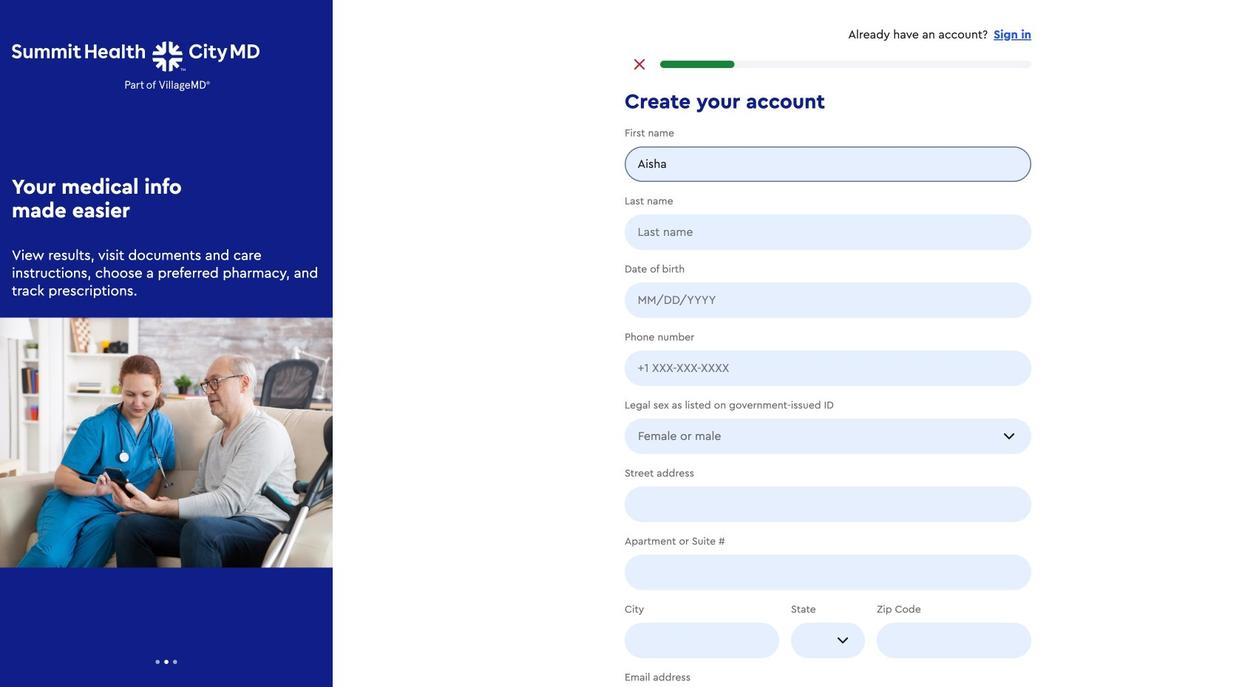 Task type: describe. For each thing, give the bounding box(es) containing it.
First name text field
[[638, 148, 1019, 181]]

MM/DD/YYYY text field
[[638, 284, 1019, 317]]



Task type: locate. For each thing, give the bounding box(es) containing it.
summit health+citymd logo image
[[12, 41, 260, 92]]

None text field
[[890, 624, 1019, 657]]

None field
[[625, 487, 1032, 522]]

Last name text field
[[638, 216, 1019, 249]]

None text field
[[638, 488, 1019, 521], [638, 556, 1019, 589], [638, 624, 767, 657], [638, 488, 1019, 521], [638, 556, 1019, 589], [638, 624, 767, 657]]



